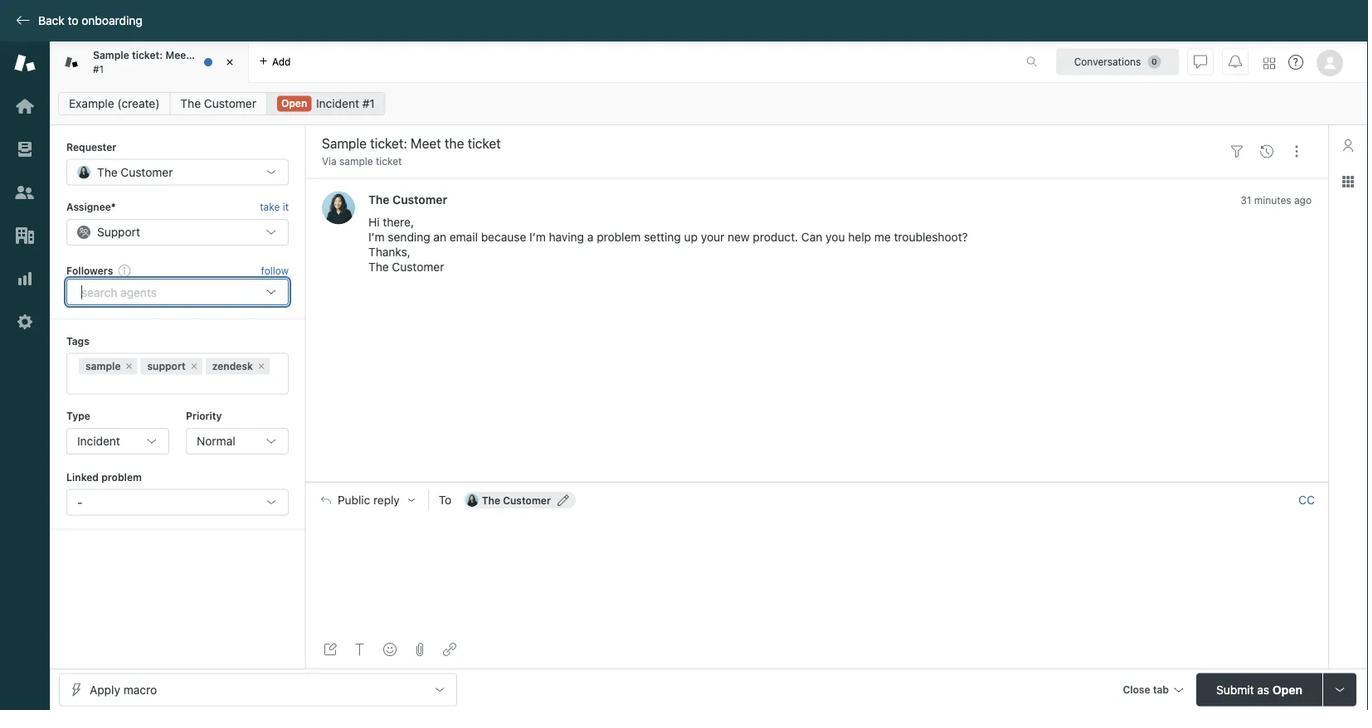 Task type: locate. For each thing, give the bounding box(es) containing it.
sample
[[339, 156, 373, 167], [85, 361, 121, 372]]

ticket right via
[[376, 156, 402, 167]]

follow
[[261, 265, 289, 276]]

the customer link down close icon
[[170, 92, 267, 115]]

1 horizontal spatial #1
[[362, 97, 375, 110]]

email
[[450, 230, 478, 244]]

follow button
[[261, 263, 289, 278]]

sample
[[93, 49, 129, 61]]

an
[[434, 230, 446, 244]]

example (create)
[[69, 97, 160, 110]]

normal button
[[186, 428, 289, 455]]

up
[[684, 230, 698, 244]]

incident for incident
[[77, 434, 120, 448]]

31 minutes ago text field
[[1241, 194, 1312, 206]]

customer down sending
[[392, 260, 444, 274]]

tab
[[50, 41, 249, 83]]

0 vertical spatial #1
[[93, 63, 104, 75]]

1 vertical spatial open
[[1273, 683, 1303, 697]]

add
[[272, 56, 291, 68]]

reporting image
[[14, 268, 36, 290]]

open right as
[[1273, 683, 1303, 697]]

notifications image
[[1229, 55, 1242, 68]]

the customer
[[180, 97, 256, 110], [97, 165, 173, 179], [368, 192, 447, 206], [482, 495, 551, 506]]

#1
[[93, 63, 104, 75], [362, 97, 375, 110]]

1 i'm from the left
[[368, 230, 385, 244]]

can
[[802, 230, 823, 244]]

incident inside secondary element
[[316, 97, 359, 110]]

insert emojis image
[[383, 643, 397, 656]]

the inside requester element
[[97, 165, 118, 179]]

close tab button
[[1116, 673, 1190, 709]]

1 vertical spatial ticket
[[376, 156, 402, 167]]

customer left edit user "icon"
[[503, 495, 551, 506]]

requester
[[66, 141, 116, 153]]

the customer inside requester element
[[97, 165, 173, 179]]

problem
[[597, 230, 641, 244], [101, 471, 142, 483]]

1 horizontal spatial incident
[[316, 97, 359, 110]]

i'm
[[368, 230, 385, 244], [530, 230, 546, 244]]

ticket inside sample ticket: meet the ticket #1
[[211, 49, 239, 61]]

ticket
[[211, 49, 239, 61], [376, 156, 402, 167]]

open
[[281, 98, 307, 109], [1273, 683, 1303, 697]]

hi
[[368, 215, 380, 229]]

reply
[[373, 494, 400, 507]]

product.
[[753, 230, 799, 244]]

the down thanks, on the left top
[[368, 260, 389, 274]]

customer down close icon
[[204, 97, 256, 110]]

31
[[1241, 194, 1252, 206]]

open down 'add'
[[281, 98, 307, 109]]

meet
[[166, 49, 190, 61]]

the customer link
[[170, 92, 267, 115], [368, 192, 447, 206]]

i'm down hi
[[368, 230, 385, 244]]

take it
[[260, 201, 289, 213]]

sample down "tags" at the top of page
[[85, 361, 121, 372]]

problem down incident popup button
[[101, 471, 142, 483]]

back to onboarding
[[38, 14, 143, 27]]

incident
[[316, 97, 359, 110], [77, 434, 120, 448]]

1 horizontal spatial remove image
[[189, 362, 199, 371]]

0 vertical spatial open
[[281, 98, 307, 109]]

1 vertical spatial the customer link
[[368, 192, 447, 206]]

linked
[[66, 471, 99, 483]]

1 vertical spatial incident
[[77, 434, 120, 448]]

zendesk image
[[0, 709, 50, 710]]

0 horizontal spatial i'm
[[368, 230, 385, 244]]

zendesk support image
[[14, 52, 36, 74]]

customer inside requester element
[[121, 165, 173, 179]]

filter image
[[1231, 145, 1244, 158]]

admin image
[[14, 311, 36, 333]]

linked problem element
[[66, 489, 289, 516]]

ticket right the the
[[211, 49, 239, 61]]

Public reply composer text field
[[314, 518, 1321, 553]]

0 horizontal spatial #1
[[93, 63, 104, 75]]

the customer right customer@example.com icon at the left bottom of the page
[[482, 495, 551, 506]]

customer inside secondary element
[[204, 97, 256, 110]]

1 horizontal spatial problem
[[597, 230, 641, 244]]

the
[[193, 49, 209, 61]]

ticket actions image
[[1290, 145, 1304, 158]]

0 horizontal spatial ticket
[[211, 49, 239, 61]]

minutes
[[1255, 194, 1292, 206]]

0 horizontal spatial incident
[[77, 434, 120, 448]]

the customer down close icon
[[180, 97, 256, 110]]

the
[[180, 97, 201, 110], [97, 165, 118, 179], [368, 192, 390, 206], [368, 260, 389, 274], [482, 495, 500, 506]]

remove image
[[124, 362, 134, 371], [189, 362, 199, 371]]

events image
[[1261, 145, 1274, 158]]

0 vertical spatial sample
[[339, 156, 373, 167]]

1 vertical spatial sample
[[85, 361, 121, 372]]

customer
[[204, 97, 256, 110], [121, 165, 173, 179], [393, 192, 447, 206], [392, 260, 444, 274], [503, 495, 551, 506]]

get started image
[[14, 95, 36, 117]]

conversations
[[1074, 56, 1141, 68]]

normal
[[197, 434, 235, 448]]

zendesk products image
[[1264, 58, 1276, 69]]

remove image left support in the left bottom of the page
[[124, 362, 134, 371]]

remove image for support
[[189, 362, 199, 371]]

0 horizontal spatial sample
[[85, 361, 121, 372]]

0 vertical spatial ticket
[[211, 49, 239, 61]]

#1 up via sample ticket
[[362, 97, 375, 110]]

you
[[826, 230, 845, 244]]

sample right via
[[339, 156, 373, 167]]

the up hi
[[368, 192, 390, 206]]

linked problem
[[66, 471, 142, 483]]

the customer up there,
[[368, 192, 447, 206]]

0 vertical spatial problem
[[597, 230, 641, 244]]

1 remove image from the left
[[124, 362, 134, 371]]

example
[[69, 97, 114, 110]]

0 vertical spatial the customer link
[[170, 92, 267, 115]]

the customer down requester
[[97, 165, 173, 179]]

public
[[338, 494, 370, 507]]

0 horizontal spatial problem
[[101, 471, 142, 483]]

0 horizontal spatial the customer link
[[170, 92, 267, 115]]

#1 down sample
[[93, 63, 104, 75]]

secondary element
[[50, 87, 1369, 120]]

thanks,
[[368, 245, 411, 259]]

incident down type
[[77, 434, 120, 448]]

incident up via
[[316, 97, 359, 110]]

the customer link inside secondary element
[[170, 92, 267, 115]]

a
[[587, 230, 594, 244]]

customer up support
[[121, 165, 173, 179]]

ticket:
[[132, 49, 163, 61]]

priority
[[186, 410, 222, 422]]

0 horizontal spatial remove image
[[124, 362, 134, 371]]

the down sample ticket: meet the ticket #1
[[180, 97, 201, 110]]

problem right a
[[597, 230, 641, 244]]

get help image
[[1289, 55, 1304, 70]]

0 vertical spatial incident
[[316, 97, 359, 110]]

2 i'm from the left
[[530, 230, 546, 244]]

the customer link up there,
[[368, 192, 447, 206]]

to
[[68, 14, 78, 27]]

back
[[38, 14, 65, 27]]

0 horizontal spatial open
[[281, 98, 307, 109]]

1 horizontal spatial i'm
[[530, 230, 546, 244]]

i'm left having
[[530, 230, 546, 244]]

your
[[701, 230, 725, 244]]

the down requester
[[97, 165, 118, 179]]

1 vertical spatial problem
[[101, 471, 142, 483]]

#1 inside sample ticket: meet the ticket #1
[[93, 63, 104, 75]]

Subject field
[[319, 134, 1219, 154]]

problem inside hi there, i'm sending an email because i'm having a problem setting up your new product. can you help me troubleshoot? thanks, the customer
[[597, 230, 641, 244]]

info on adding followers image
[[118, 264, 131, 277]]

sending
[[388, 230, 430, 244]]

#1 inside secondary element
[[362, 97, 375, 110]]

incident inside popup button
[[77, 434, 120, 448]]

1 vertical spatial #1
[[362, 97, 375, 110]]

avatar image
[[322, 191, 355, 224]]

2 remove image from the left
[[189, 362, 199, 371]]

troubleshoot?
[[894, 230, 968, 244]]

as
[[1258, 683, 1270, 697]]

public reply button
[[306, 483, 428, 518]]

remove image right support in the left bottom of the page
[[189, 362, 199, 371]]

submit as open
[[1217, 683, 1303, 697]]



Task type: vqa. For each thing, say whether or not it's contained in the screenshot.
'directly'
no



Task type: describe. For each thing, give the bounding box(es) containing it.
support
[[97, 225, 140, 239]]

take it button
[[260, 199, 289, 216]]

conversations button
[[1056, 49, 1179, 75]]

format text image
[[354, 643, 367, 656]]

having
[[549, 230, 584, 244]]

1 horizontal spatial the customer link
[[368, 192, 447, 206]]

it
[[283, 201, 289, 213]]

hide composer image
[[810, 476, 824, 489]]

macro
[[123, 683, 157, 697]]

followers element
[[66, 279, 289, 306]]

example (create) button
[[58, 92, 170, 115]]

public reply
[[338, 494, 400, 507]]

me
[[875, 230, 891, 244]]

ago
[[1295, 194, 1312, 206]]

close tab
[[1123, 684, 1169, 696]]

add link (cmd k) image
[[443, 643, 456, 656]]

back to onboarding link
[[0, 13, 151, 28]]

remove image
[[256, 362, 266, 371]]

incident #1
[[316, 97, 375, 110]]

there,
[[383, 215, 414, 229]]

main element
[[0, 41, 50, 710]]

customer context image
[[1342, 139, 1355, 152]]

button displays agent's chat status as invisible. image
[[1194, 55, 1208, 68]]

requester element
[[66, 159, 289, 185]]

customer up there,
[[393, 192, 447, 206]]

the inside hi there, i'm sending an email because i'm having a problem setting up your new product. can you help me troubleshoot? thanks, the customer
[[368, 260, 389, 274]]

tags
[[66, 335, 89, 347]]

1 horizontal spatial sample
[[339, 156, 373, 167]]

because
[[481, 230, 526, 244]]

remove image for sample
[[124, 362, 134, 371]]

1 horizontal spatial ticket
[[376, 156, 402, 167]]

type
[[66, 410, 90, 422]]

apply
[[90, 683, 120, 697]]

via sample ticket
[[322, 156, 402, 167]]

displays possible ticket submission types image
[[1334, 683, 1347, 697]]

views image
[[14, 139, 36, 160]]

support
[[147, 361, 186, 372]]

apply macro
[[90, 683, 157, 697]]

the right customer@example.com icon at the left bottom of the page
[[482, 495, 500, 506]]

tab
[[1153, 684, 1169, 696]]

the customer inside secondary element
[[180, 97, 256, 110]]

via
[[322, 156, 337, 167]]

assignee* element
[[66, 219, 289, 245]]

submit
[[1217, 683, 1254, 697]]

edit user image
[[558, 495, 569, 506]]

cc
[[1299, 494, 1315, 507]]

apps image
[[1342, 175, 1355, 188]]

onboarding
[[82, 14, 143, 27]]

zendesk
[[212, 361, 253, 372]]

new
[[728, 230, 750, 244]]

add button
[[249, 41, 301, 82]]

customer inside hi there, i'm sending an email because i'm having a problem setting up your new product. can you help me troubleshoot? thanks, the customer
[[392, 260, 444, 274]]

organizations image
[[14, 225, 36, 246]]

cc button
[[1299, 493, 1315, 508]]

add attachment image
[[413, 643, 427, 656]]

take
[[260, 201, 280, 213]]

setting
[[644, 230, 681, 244]]

Followers field
[[79, 284, 253, 301]]

close
[[1123, 684, 1151, 696]]

close image
[[222, 54, 238, 71]]

to
[[439, 494, 452, 507]]

tabs tab list
[[50, 41, 1009, 83]]

followers
[[66, 265, 113, 276]]

tab containing sample ticket: meet the ticket
[[50, 41, 249, 83]]

incident for incident #1
[[316, 97, 359, 110]]

the inside secondary element
[[180, 97, 201, 110]]

incident button
[[66, 428, 169, 455]]

sample ticket: meet the ticket #1
[[93, 49, 239, 75]]

31 minutes ago
[[1241, 194, 1312, 206]]

hi there, i'm sending an email because i'm having a problem setting up your new product. can you help me troubleshoot? thanks, the customer
[[368, 215, 968, 274]]

open inside secondary element
[[281, 98, 307, 109]]

1 horizontal spatial open
[[1273, 683, 1303, 697]]

help
[[848, 230, 871, 244]]

draft mode image
[[324, 643, 337, 656]]

customers image
[[14, 182, 36, 203]]

(create)
[[117, 97, 160, 110]]

assignee*
[[66, 201, 116, 213]]

-
[[77, 495, 83, 509]]

customer@example.com image
[[465, 494, 479, 507]]



